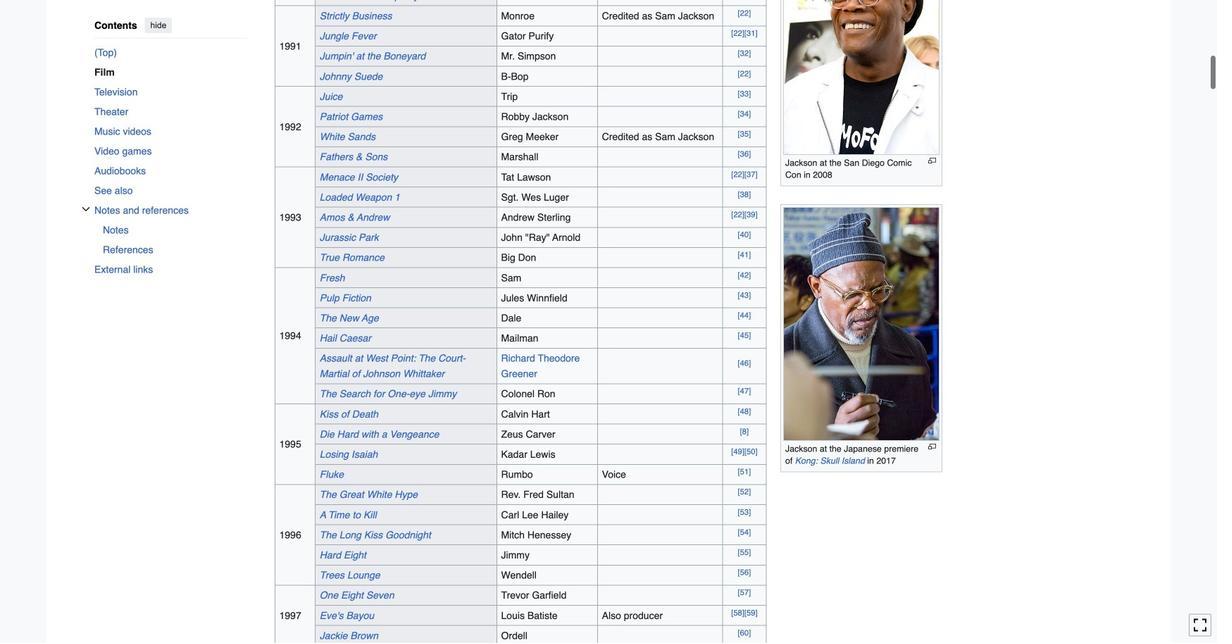 Task type: describe. For each thing, give the bounding box(es) containing it.
fullscreen image
[[1193, 618, 1207, 632]]

jackson at the san diego comic con in 2008 image
[[783, 0, 940, 155]]



Task type: vqa. For each thing, say whether or not it's contained in the screenshot.
"Jackson at the San Diego Comic Con in 2008" Image on the top of the page
yes



Task type: locate. For each thing, give the bounding box(es) containing it.
jackson signing an autograph at the japanese premiere of kong: skull island in 2017 image
[[783, 207, 940, 441]]

x small image
[[82, 205, 90, 213]]



